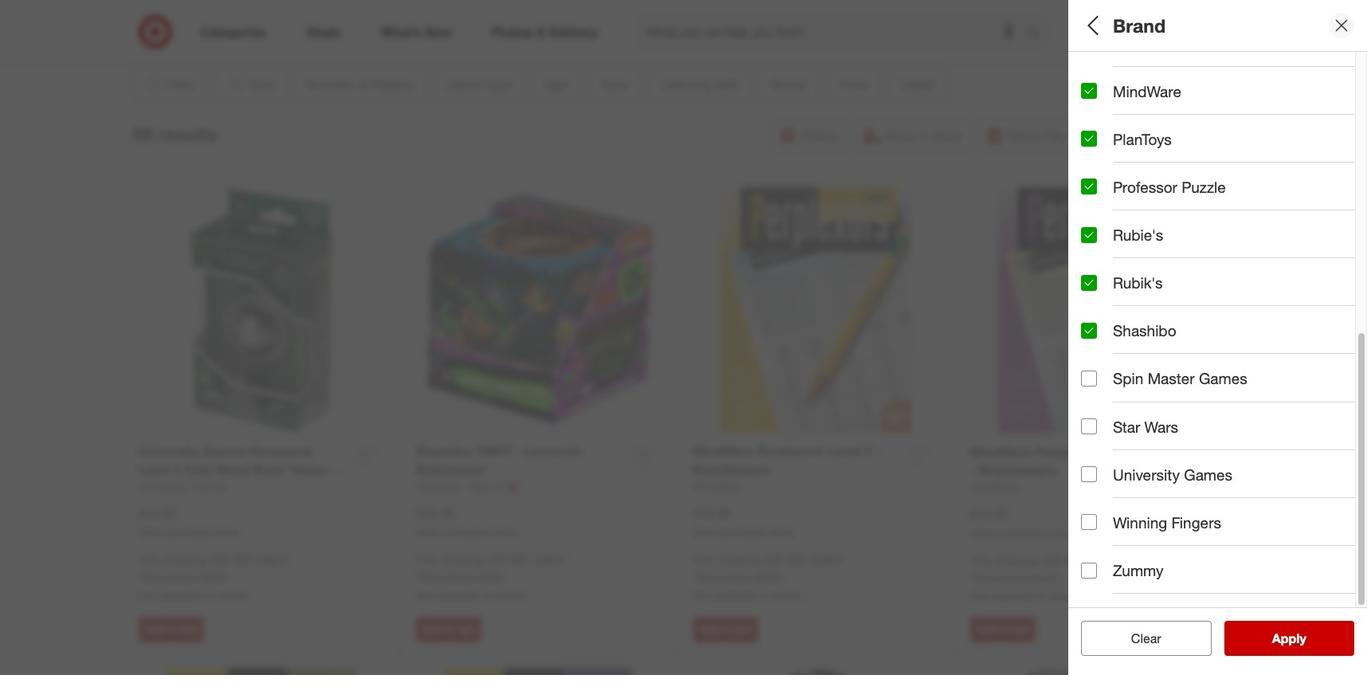 Task type: locate. For each thing, give the bounding box(es) containing it.
1 vertical spatial creative
[[1124, 306, 1165, 320]]

fingers
[[1172, 513, 1222, 531]]

clear for clear
[[1132, 630, 1162, 646]]

0 vertical spatial brand
[[1113, 14, 1166, 36]]

orders*
[[254, 553, 290, 566], [532, 553, 568, 566], [809, 553, 845, 566], [1086, 553, 1123, 567]]

creativity;
[[1217, 306, 1267, 320]]

games; right classic
[[1121, 139, 1160, 153]]

sold by
[[1082, 570, 1135, 589]]

when inside $14.87 when purchased online
[[139, 526, 164, 538]]

purchased inside $25.99 when purchased online
[[444, 526, 489, 538]]

creative up shashibo
[[1124, 306, 1165, 320]]

learning skill coding; creative thinking; creativity; fine motor skills; gr
[[1082, 286, 1368, 320]]

1 vertical spatial brand
[[1082, 342, 1125, 360]]

shashibo
[[1113, 321, 1177, 340]]

free
[[139, 553, 161, 566], [416, 553, 438, 566], [693, 553, 716, 566], [971, 553, 993, 567]]

when
[[139, 526, 164, 538], [416, 526, 441, 538], [693, 526, 718, 538], [971, 527, 996, 539]]

1 vertical spatial results
[[1282, 630, 1324, 646]]

99 results
[[133, 122, 217, 145]]

free shipping with $35 orders* * exclusions apply. not available in stores
[[139, 553, 290, 602], [416, 553, 568, 602], [693, 553, 845, 602], [971, 553, 1123, 603]]

clear inside button
[[1132, 630, 1162, 646]]

stores
[[218, 588, 249, 602], [495, 588, 526, 602], [773, 588, 803, 602], [1050, 589, 1081, 603]]

with
[[210, 553, 230, 566], [487, 553, 508, 566], [764, 553, 785, 566], [1042, 553, 1062, 567]]

clear left all
[[1124, 630, 1154, 646]]

Rubie's checkbox
[[1082, 227, 1098, 243]]

2
[[1094, 83, 1100, 97]]

bepuzzled;
[[1187, 362, 1243, 376]]

2 clear from the left
[[1132, 630, 1162, 646]]

brand
[[1113, 14, 1166, 36], [1082, 342, 1125, 360]]

$35
[[233, 553, 251, 566], [511, 553, 529, 566], [788, 553, 806, 566], [1065, 553, 1083, 567]]

sold
[[1082, 570, 1114, 589]]

fine
[[1270, 306, 1291, 320]]

kids;
[[1082, 195, 1107, 208]]

games; inside type board games; brainteasers
[[1115, 251, 1154, 264]]

$25.99
[[416, 505, 454, 521]]

games inside game type classic games; creative games
[[1207, 139, 1243, 153]]

price
[[1082, 403, 1119, 421]]

wonderland;
[[1121, 362, 1184, 376]]

games; inside game type classic games; creative games
[[1121, 139, 1160, 153]]

results
[[158, 122, 217, 145], [1282, 630, 1324, 646]]

mastermind
[[1113, 34, 1194, 52]]

roar;
[[1300, 362, 1327, 376]]

results right "99"
[[158, 122, 217, 145]]

1 horizontal spatial $16.95
[[971, 506, 1009, 522]]

0 vertical spatial games;
[[1121, 139, 1160, 153]]

0 vertical spatial results
[[158, 122, 217, 145]]

age kids; adult
[[1082, 174, 1136, 208]]

type inside type board games; brainteasers
[[1082, 230, 1115, 248]]

University Games checkbox
[[1082, 466, 1098, 482]]

clear down "by"
[[1132, 630, 1162, 646]]

learning
[[1082, 286, 1145, 304]]

age
[[1082, 174, 1110, 193]]

brand for brand
[[1113, 14, 1166, 36]]

all
[[1157, 630, 1170, 646]]

1 horizontal spatial type
[[1128, 118, 1162, 137]]

games; down rubie's
[[1115, 251, 1154, 264]]

type
[[1128, 118, 1162, 137], [1082, 230, 1115, 248]]

online
[[214, 526, 240, 538], [492, 526, 517, 538], [769, 526, 795, 538], [1046, 527, 1072, 539]]

clear
[[1124, 630, 1154, 646], [1132, 630, 1162, 646]]

price button
[[1082, 387, 1356, 442]]

not
[[139, 588, 157, 602], [416, 588, 434, 602], [693, 588, 711, 602], [971, 589, 989, 603]]

of
[[1143, 63, 1158, 81]]

creative inside game type classic games; creative games
[[1163, 139, 1204, 153]]

1 horizontal spatial results
[[1282, 630, 1324, 646]]

results for see results
[[1282, 630, 1324, 646]]

0 horizontal spatial $16.95
[[693, 505, 732, 521]]

Rubik's checkbox
[[1082, 275, 1098, 291]]

available
[[160, 588, 203, 602], [437, 588, 480, 602], [714, 588, 758, 602], [992, 589, 1035, 603]]

clear for clear all
[[1124, 630, 1154, 646]]

exclusions
[[143, 569, 196, 583], [420, 569, 473, 583], [697, 569, 751, 583], [975, 570, 1028, 584]]

0 horizontal spatial $16.95 when purchased online
[[693, 505, 795, 538]]

0 horizontal spatial results
[[158, 122, 217, 145]]

shipping
[[164, 553, 207, 566], [441, 553, 484, 566], [719, 553, 761, 566], [996, 553, 1039, 567]]

0 horizontal spatial type
[[1082, 230, 1115, 248]]

1 vertical spatial type
[[1082, 230, 1115, 248]]

brand inside 'brand alice in wonderland; bepuzzled; chuckle & roar; educatio'
[[1082, 342, 1125, 360]]

PlanToys checkbox
[[1082, 131, 1098, 147]]

99
[[133, 122, 153, 145]]

plantoys
[[1113, 130, 1172, 148]]

$16.95 when purchased online
[[693, 505, 795, 538], [971, 506, 1072, 539]]

$16.95
[[693, 505, 732, 521], [971, 506, 1009, 522]]

wars
[[1145, 417, 1179, 436]]

spin
[[1113, 369, 1144, 388]]

creative up professor puzzle
[[1163, 139, 1204, 153]]

1;
[[1082, 83, 1091, 97]]

deals button
[[1082, 442, 1356, 498]]

clear inside button
[[1124, 630, 1154, 646]]

university games
[[1113, 465, 1233, 484]]

creative
[[1163, 139, 1204, 153], [1124, 306, 1165, 320]]

0 vertical spatial games
[[1207, 139, 1243, 153]]

guest rating
[[1082, 515, 1175, 533]]

0 vertical spatial type
[[1128, 118, 1162, 137]]

brand up sponsored
[[1113, 14, 1166, 36]]

chuckle
[[1246, 362, 1287, 376]]

deals
[[1082, 459, 1122, 477]]

0 vertical spatial creative
[[1163, 139, 1204, 153]]

type down mindware
[[1128, 118, 1162, 137]]

by
[[1118, 570, 1135, 589]]

1 vertical spatial games;
[[1115, 251, 1154, 264]]

rating
[[1128, 515, 1175, 533]]

1 clear from the left
[[1124, 630, 1154, 646]]

exclusions apply. button
[[143, 568, 229, 584], [420, 568, 506, 584], [697, 568, 784, 584], [975, 569, 1061, 585]]

search
[[1020, 25, 1059, 41]]

results right see
[[1282, 630, 1324, 646]]

number of players 1; 2
[[1082, 63, 1215, 97]]

all filters dialog
[[1069, 0, 1368, 675]]

winning
[[1113, 513, 1168, 531]]

results inside button
[[1282, 630, 1324, 646]]

professor
[[1113, 178, 1178, 196]]

games
[[1207, 139, 1243, 153], [1200, 369, 1248, 388], [1185, 465, 1233, 484]]

brainteasers
[[1157, 251, 1219, 264]]

motor
[[1294, 306, 1324, 320]]

brand up alice
[[1082, 342, 1125, 360]]

*
[[139, 569, 143, 583], [416, 569, 420, 583], [693, 569, 697, 583], [971, 570, 975, 584]]

results for 99 results
[[158, 122, 217, 145]]

type board games; brainteasers
[[1082, 230, 1219, 264]]

brand dialog
[[1069, 0, 1368, 675]]

Professor Puzzle checkbox
[[1082, 179, 1098, 195]]

type up board
[[1082, 230, 1115, 248]]

professor puzzle
[[1113, 178, 1226, 196]]

search button
[[1020, 14, 1059, 53]]

brand inside dialog
[[1113, 14, 1166, 36]]



Task type: describe. For each thing, give the bounding box(es) containing it.
creative inside learning skill coding; creative thinking; creativity; fine motor skills; gr
[[1124, 306, 1165, 320]]

apply
[[1273, 630, 1307, 646]]

gr
[[1359, 306, 1368, 320]]

Shashibo checkbox
[[1082, 323, 1098, 339]]

rubik's
[[1113, 273, 1163, 292]]

thinking;
[[1168, 306, 1214, 320]]

coding;
[[1082, 306, 1121, 320]]

2 vertical spatial games
[[1185, 465, 1233, 484]]

sponsored
[[1109, 38, 1156, 50]]

star
[[1113, 417, 1141, 436]]

brand for brand alice in wonderland; bepuzzled; chuckle & roar; educatio
[[1082, 342, 1125, 360]]

clear button
[[1082, 621, 1212, 656]]

university
[[1113, 465, 1180, 484]]

skills;
[[1327, 306, 1356, 320]]

online inside $25.99 when purchased online
[[492, 526, 517, 538]]

MindWare checkbox
[[1082, 83, 1098, 99]]

guest
[[1082, 515, 1124, 533]]

skill
[[1149, 286, 1179, 304]]

when inside $25.99 when purchased online
[[416, 526, 441, 538]]

guest rating button
[[1082, 498, 1356, 554]]

spin master games
[[1113, 369, 1248, 388]]

1 horizontal spatial $16.95 when purchased online
[[971, 506, 1072, 539]]

advertisement region
[[200, 0, 1156, 37]]

$14.87
[[139, 505, 177, 521]]

$14.87 when purchased online
[[139, 505, 240, 538]]

star wars
[[1113, 417, 1179, 436]]

What can we help you find? suggestions appear below search field
[[637, 14, 1031, 49]]

filters
[[1109, 14, 1158, 36]]

Zummy checkbox
[[1082, 562, 1098, 578]]

1 vertical spatial games
[[1200, 369, 1248, 388]]

game
[[1082, 118, 1124, 137]]

mindware
[[1113, 82, 1182, 100]]

clear all
[[1124, 630, 1170, 646]]

puzzle
[[1182, 178, 1226, 196]]

in inside 'brand alice in wonderland; bepuzzled; chuckle & roar; educatio'
[[1109, 362, 1118, 376]]

all filters
[[1082, 14, 1158, 36]]

online inside $14.87 when purchased online
[[214, 526, 240, 538]]

number
[[1082, 63, 1139, 81]]

see
[[1256, 630, 1279, 646]]

purchased inside $14.87 when purchased online
[[166, 526, 212, 538]]

type inside game type classic games; creative games
[[1128, 118, 1162, 137]]

sold by button
[[1082, 554, 1356, 610]]

see results button
[[1225, 621, 1355, 656]]

$25.99 when purchased online
[[416, 505, 517, 538]]

&
[[1290, 362, 1297, 376]]

see results
[[1256, 630, 1324, 646]]

board
[[1082, 251, 1112, 264]]

Spin Master Games checkbox
[[1082, 371, 1098, 387]]

winning fingers
[[1113, 513, 1222, 531]]

clear all button
[[1082, 621, 1212, 656]]

alice
[[1082, 362, 1106, 376]]

apply button
[[1225, 621, 1355, 656]]

zummy
[[1113, 561, 1164, 579]]

game type classic games; creative games
[[1082, 118, 1243, 153]]

rubie's
[[1113, 226, 1164, 244]]

Winning Fingers checkbox
[[1082, 514, 1098, 530]]

all
[[1082, 14, 1104, 36]]

adult
[[1110, 195, 1136, 208]]

classic
[[1082, 139, 1118, 153]]

brand alice in wonderland; bepuzzled; chuckle & roar; educatio
[[1082, 342, 1368, 376]]

players
[[1162, 63, 1215, 81]]

Star Wars checkbox
[[1082, 419, 1098, 434]]

master
[[1148, 369, 1195, 388]]

educatio
[[1330, 362, 1368, 376]]



Task type: vqa. For each thing, say whether or not it's contained in the screenshot.
Shashibo checkbox
yes



